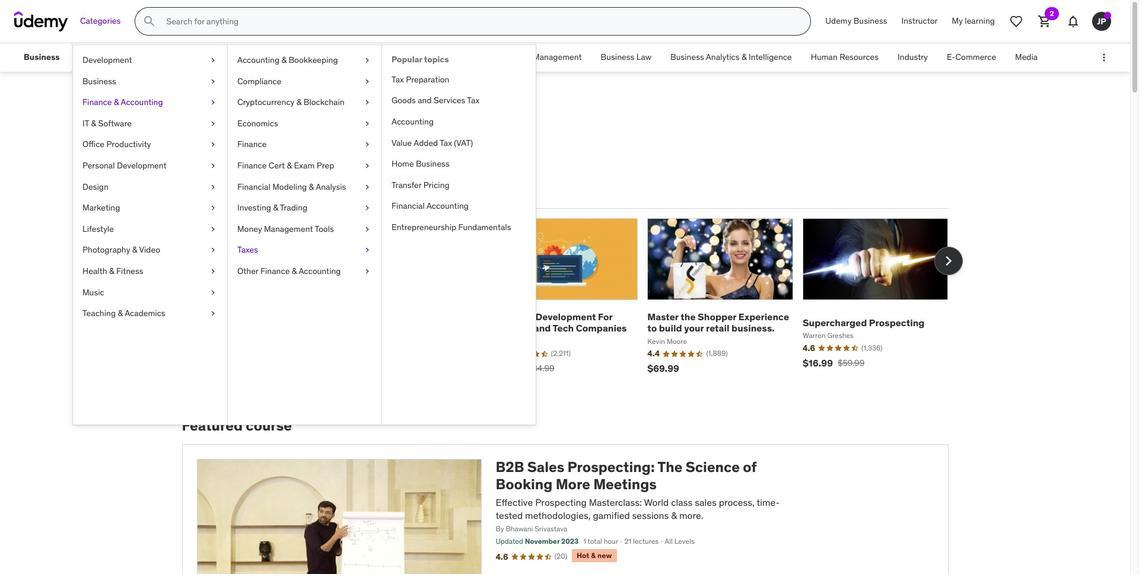 Task type: describe. For each thing, give the bounding box(es) containing it.
all
[[665, 537, 673, 546]]

sales courses
[[182, 100, 313, 125]]

productivity
[[107, 139, 151, 150]]

design link
[[73, 177, 227, 198]]

& up the software
[[114, 97, 119, 108]]

xsmall image for financial modeling & analysis
[[363, 181, 372, 193]]

by
[[496, 525, 504, 534]]

lifestyle
[[83, 224, 114, 234]]

business strategy
[[358, 52, 425, 62]]

courses to get you started
[[182, 151, 361, 170]]

economics
[[237, 118, 278, 129]]

finance & accounting
[[83, 97, 163, 108]]

xsmall image for development
[[208, 55, 218, 66]]

& right 'cert'
[[287, 160, 292, 171]]

notifications image
[[1067, 14, 1081, 28]]

taxes
[[237, 245, 258, 255]]

financial for financial modeling & analysis
[[237, 181, 271, 192]]

supercharged prospecting
[[803, 317, 925, 329]]

management up compliance
[[251, 52, 300, 62]]

marketing link
[[73, 198, 227, 219]]

0 vertical spatial courses
[[236, 100, 313, 125]]

my learning link
[[945, 7, 1003, 36]]

office
[[83, 139, 104, 150]]

more subcategory menu links image
[[1099, 52, 1111, 64]]

finance & accounting link
[[73, 92, 227, 113]]

xsmall image for finance cert & exam prep
[[363, 160, 372, 172]]

investing & trading
[[237, 203, 308, 213]]

accounting up entrepreneurship fundamentals at the left top
[[427, 201, 469, 212]]

entrepreneurship fundamentals
[[392, 222, 511, 233]]

xsmall image for teaching & academics
[[208, 308, 218, 320]]

office productivity link
[[73, 134, 227, 156]]

& down compliance link
[[297, 97, 302, 108]]

1
[[584, 537, 586, 546]]

tools
[[315, 224, 334, 234]]

cryptocurrency & blockchain
[[237, 97, 345, 108]]

started
[[311, 151, 361, 170]]

analysis
[[316, 181, 346, 192]]

finance cert & exam prep link
[[228, 156, 382, 177]]

xsmall image for design
[[208, 181, 218, 193]]

development for personal
[[117, 160, 167, 171]]

& down trending
[[273, 203, 278, 213]]

udemy business
[[826, 16, 888, 26]]

software
[[98, 118, 132, 129]]

udemy image
[[14, 11, 68, 31]]

& right teaching at bottom
[[118, 308, 123, 319]]

compliance
[[237, 76, 282, 86]]

prospecting inside the "b2b sales prospecting: the science of booking more meetings effective prospecting masterclass: world class sales process, time- tested methodologies, gamified sessions & more. by bhawani srivastava"
[[536, 497, 587, 509]]

to inside master the shopper experience to build your retail business.
[[648, 323, 657, 334]]

total
[[588, 537, 603, 546]]

law
[[637, 52, 652, 62]]

sales for sales
[[319, 52, 339, 62]]

business strategy link
[[349, 43, 435, 72]]

development for business
[[536, 311, 596, 323]]

financial modeling & analysis
[[237, 181, 346, 192]]

health & fitness link
[[73, 261, 227, 282]]

for
[[598, 311, 613, 323]]

& down taxes link
[[292, 266, 297, 277]]

& right it in the left of the page
[[91, 118, 96, 129]]

sales
[[695, 497, 717, 509]]

business inside 'link'
[[358, 52, 392, 62]]

master
[[648, 311, 679, 323]]

21
[[625, 537, 632, 546]]

my learning
[[953, 16, 996, 26]]

business.
[[732, 323, 775, 334]]

finance for finance cert & exam prep
[[237, 160, 267, 171]]

taxes element
[[382, 45, 536, 425]]

xsmall image for investing & trading
[[363, 203, 372, 214]]

master the shopper experience to build your retail business. link
[[648, 311, 790, 334]]

& right analytics
[[742, 52, 747, 62]]

hot & new
[[577, 552, 612, 560]]

money
[[237, 224, 262, 234]]

industry link
[[889, 43, 938, 72]]

cryptocurrency
[[237, 97, 295, 108]]

xsmall image for lifestyle
[[208, 224, 218, 235]]

compliance link
[[228, 71, 382, 92]]

media link
[[1006, 43, 1048, 72]]

prospecting:
[[568, 458, 655, 477]]

industry
[[898, 52, 929, 62]]

development link
[[73, 50, 227, 71]]

music
[[83, 287, 104, 298]]

jp
[[1098, 16, 1107, 26]]

bhawani
[[506, 525, 533, 534]]

master the shopper experience to build your retail business.
[[648, 311, 790, 334]]

home
[[392, 159, 414, 169]]

commerce
[[956, 52, 997, 62]]

sales link
[[309, 43, 349, 72]]

design
[[83, 181, 109, 192]]

personal development link
[[73, 156, 227, 177]]

xsmall image for health & fitness
[[208, 266, 218, 278]]

transfer pricing link
[[382, 175, 536, 196]]

& left video
[[132, 245, 137, 255]]

2
[[1050, 9, 1055, 18]]

xsmall image for accounting & bookkeeping
[[363, 55, 372, 66]]

0 vertical spatial development
[[83, 55, 132, 65]]

business left law on the top right of page
[[601, 52, 635, 62]]

featured course
[[182, 417, 292, 435]]

my
[[953, 16, 964, 26]]

project
[[504, 52, 531, 62]]

masterclass:
[[589, 497, 642, 509]]

management link
[[241, 43, 309, 72]]

teaching
[[83, 308, 116, 319]]

xsmall image for finance
[[363, 139, 372, 151]]

hour
[[604, 537, 619, 546]]

trending button
[[256, 179, 301, 208]]

instructor link
[[895, 7, 945, 36]]

intelligence
[[749, 52, 792, 62]]

business left arrow pointing to subcategory menu links icon
[[24, 52, 60, 62]]

accounting down taxes link
[[299, 266, 341, 277]]

business right udemy
[[854, 16, 888, 26]]

gamified
[[593, 510, 630, 522]]

build
[[659, 323, 683, 334]]

business inside business development for startups and tech companies
[[493, 311, 534, 323]]

investing & trading link
[[228, 198, 382, 219]]

operations link
[[435, 43, 495, 72]]

xsmall image for other finance & accounting
[[363, 266, 372, 278]]

accounting inside 'link'
[[392, 116, 434, 127]]

you have alerts image
[[1105, 12, 1112, 19]]

business left analytics
[[671, 52, 705, 62]]

sales for sales courses
[[182, 100, 232, 125]]

featured
[[182, 417, 243, 435]]

accounting & bookkeeping link
[[228, 50, 382, 71]]

xsmall image for it & software
[[208, 118, 218, 130]]

xsmall image for taxes
[[363, 245, 372, 256]]

wishlist image
[[1010, 14, 1024, 28]]

xsmall image for cryptocurrency & blockchain
[[363, 97, 372, 109]]

finance for finance & accounting
[[83, 97, 112, 108]]

companies
[[576, 323, 627, 334]]

xsmall image for money management tools
[[363, 224, 372, 235]]

it
[[83, 118, 89, 129]]

investing
[[237, 203, 271, 213]]

updated
[[496, 537, 524, 546]]

financial accounting link
[[382, 196, 536, 217]]

2023
[[562, 537, 579, 546]]

4.6
[[496, 552, 509, 563]]



Task type: vqa. For each thing, say whether or not it's contained in the screenshot.
lives
no



Task type: locate. For each thing, give the bounding box(es) containing it.
development inside business development for startups and tech companies
[[536, 311, 596, 323]]

Search for anything text field
[[164, 11, 797, 31]]

xsmall image inside design link
[[208, 181, 218, 193]]

business left popular
[[358, 52, 392, 62]]

entrepreneurship inside entrepreneurship fundamentals link
[[392, 222, 457, 233]]

1 horizontal spatial and
[[534, 323, 551, 334]]

arrow pointing to subcategory menu links image
[[69, 43, 80, 72]]

financial up investing
[[237, 181, 271, 192]]

0 horizontal spatial and
[[418, 95, 432, 106]]

instructor
[[902, 16, 938, 26]]

0 horizontal spatial prospecting
[[536, 497, 587, 509]]

b2b sales prospecting: the science of booking more meetings effective prospecting masterclass: world class sales process, time- tested methodologies, gamified sessions & more. by bhawani srivastava
[[496, 458, 780, 534]]

categories button
[[73, 7, 128, 36]]

transfer pricing
[[392, 180, 450, 190]]

& right the hot
[[591, 552, 596, 560]]

0 vertical spatial sales
[[319, 52, 339, 62]]

finance left 'cert'
[[237, 160, 267, 171]]

the
[[658, 458, 683, 477]]

video
[[139, 245, 160, 255]]

popular
[[392, 54, 422, 65]]

financial down transfer at the top
[[392, 201, 425, 212]]

levels
[[675, 537, 695, 546]]

xsmall image for marketing
[[208, 203, 218, 214]]

&
[[742, 52, 747, 62], [282, 55, 287, 65], [114, 97, 119, 108], [297, 97, 302, 108], [91, 118, 96, 129], [287, 160, 292, 171], [309, 181, 314, 192], [273, 203, 278, 213], [132, 245, 137, 255], [109, 266, 114, 277], [292, 266, 297, 277], [118, 308, 123, 319], [672, 510, 677, 522], [591, 552, 596, 560]]

preparation
[[406, 74, 450, 85]]

trending
[[258, 187, 298, 199]]

xsmall image for personal development
[[208, 160, 218, 172]]

tech
[[553, 323, 574, 334]]

xsmall image inside lifestyle link
[[208, 224, 218, 235]]

get
[[258, 151, 281, 170]]

human resources
[[811, 52, 879, 62]]

xsmall image inside taxes link
[[363, 245, 372, 256]]

booking
[[496, 475, 553, 494]]

resources
[[840, 52, 879, 62]]

finance inside 'link'
[[237, 139, 267, 150]]

1 vertical spatial to
[[648, 323, 657, 334]]

entrepreneurship inside entrepreneurship 'link'
[[89, 52, 154, 62]]

& left analysis
[[309, 181, 314, 192]]

xsmall image inside office productivity link
[[208, 139, 218, 151]]

1 vertical spatial tax
[[467, 95, 480, 106]]

tax right "services"
[[467, 95, 480, 106]]

bookkeeping
[[289, 55, 338, 65]]

21 lectures
[[625, 537, 659, 546]]

entrepreneurship down the categories dropdown button
[[89, 52, 154, 62]]

finance for finance
[[237, 139, 267, 150]]

and
[[418, 95, 432, 106], [534, 323, 551, 334]]

xsmall image for music
[[208, 287, 218, 299]]

business inside "taxes" element
[[416, 159, 450, 169]]

photography & video
[[83, 245, 160, 255]]

& left bookkeeping
[[282, 55, 287, 65]]

you
[[284, 151, 308, 170]]

accounting up compliance
[[237, 55, 280, 65]]

other
[[237, 266, 259, 277]]

0 horizontal spatial business link
[[14, 43, 69, 72]]

1 horizontal spatial sales
[[319, 52, 339, 62]]

xsmall image inside investing & trading link
[[363, 203, 372, 214]]

most
[[184, 187, 207, 199]]

home business
[[392, 159, 450, 169]]

0 vertical spatial and
[[418, 95, 432, 106]]

1 horizontal spatial tax
[[440, 137, 452, 148]]

2 vertical spatial development
[[536, 311, 596, 323]]

financial inside the financial accounting link
[[392, 201, 425, 212]]

human resources link
[[802, 43, 889, 72]]

xsmall image for compliance
[[363, 76, 372, 87]]

entrepreneurship down financial accounting
[[392, 222, 457, 233]]

entrepreneurship
[[89, 52, 154, 62], [392, 222, 457, 233]]

& down class
[[672, 510, 677, 522]]

goods and services tax link
[[382, 90, 536, 112]]

xsmall image inside other finance & accounting link
[[363, 266, 372, 278]]

0 horizontal spatial sales
[[182, 100, 232, 125]]

1 vertical spatial financial
[[392, 201, 425, 212]]

business down value added tax (vat)
[[416, 159, 450, 169]]

xsmall image inside development link
[[208, 55, 218, 66]]

next image
[[940, 252, 959, 271]]

prospecting inside the carousel element
[[870, 317, 925, 329]]

health & fitness
[[83, 266, 143, 277]]

process,
[[719, 497, 755, 509]]

and inside business development for startups and tech companies
[[534, 323, 551, 334]]

0 vertical spatial to
[[241, 151, 255, 170]]

to left build
[[648, 323, 657, 334]]

& inside the "b2b sales prospecting: the science of booking more meetings effective prospecting masterclass: world class sales process, time- tested methodologies, gamified sessions & more. by bhawani srivastava"
[[672, 510, 677, 522]]

& right health
[[109, 266, 114, 277]]

retail
[[706, 323, 730, 334]]

xsmall image inside accounting & bookkeeping link
[[363, 55, 372, 66]]

office productivity
[[83, 139, 151, 150]]

xsmall image for finance & accounting
[[208, 97, 218, 109]]

xsmall image inside health & fitness link
[[208, 266, 218, 278]]

1 vertical spatial and
[[534, 323, 551, 334]]

2 horizontal spatial sales
[[528, 458, 565, 477]]

of
[[744, 458, 757, 477]]

entrepreneurship for entrepreneurship fundamentals
[[392, 222, 457, 233]]

sessions
[[633, 510, 669, 522]]

entrepreneurship for entrepreneurship
[[89, 52, 154, 62]]

financial inside financial modeling & analysis link
[[237, 181, 271, 192]]

xsmall image inside personal development link
[[208, 160, 218, 172]]

methodologies,
[[525, 510, 591, 522]]

1 horizontal spatial to
[[648, 323, 657, 334]]

sales left economics
[[182, 100, 232, 125]]

xsmall image inside marketing "link"
[[208, 203, 218, 214]]

udemy business link
[[819, 7, 895, 36]]

xsmall image for business
[[208, 76, 218, 87]]

xsmall image inside music link
[[208, 287, 218, 299]]

1 horizontal spatial prospecting
[[870, 317, 925, 329]]

to left get
[[241, 151, 255, 170]]

0 horizontal spatial financial
[[237, 181, 271, 192]]

health
[[83, 266, 107, 277]]

academics
[[125, 308, 165, 319]]

finance up 'it & software'
[[83, 97, 112, 108]]

finance right 'other'
[[261, 266, 290, 277]]

business up finance & accounting
[[83, 76, 116, 86]]

financial for financial accounting
[[392, 201, 425, 212]]

2 vertical spatial sales
[[528, 458, 565, 477]]

1 horizontal spatial financial
[[392, 201, 425, 212]]

management inside "link"
[[533, 52, 582, 62]]

business development for startups and tech companies
[[493, 311, 627, 334]]

management down trading
[[264, 224, 313, 234]]

tax preparation link
[[382, 69, 536, 90]]

xsmall image
[[208, 76, 218, 87], [363, 76, 372, 87], [208, 97, 218, 109], [363, 97, 372, 109], [363, 118, 372, 130], [363, 139, 372, 151], [363, 160, 372, 172], [208, 181, 218, 193], [363, 181, 372, 193], [363, 203, 372, 214], [208, 224, 218, 235], [363, 224, 372, 235], [363, 245, 372, 256], [208, 266, 218, 278], [363, 266, 372, 278], [208, 287, 218, 299]]

learning
[[966, 16, 996, 26]]

(vat)
[[454, 137, 473, 148]]

xsmall image
[[208, 55, 218, 66], [363, 55, 372, 66], [208, 118, 218, 130], [208, 139, 218, 151], [208, 160, 218, 172], [208, 203, 218, 214], [208, 245, 218, 256], [208, 308, 218, 320]]

e-commerce
[[948, 52, 997, 62]]

jp link
[[1088, 7, 1117, 36]]

e-
[[948, 52, 956, 62]]

and inside goods and services tax link
[[418, 95, 432, 106]]

accounting & bookkeeping
[[237, 55, 338, 65]]

xsmall image inside money management tools link
[[363, 224, 372, 235]]

0 horizontal spatial to
[[241, 151, 255, 170]]

1 vertical spatial courses
[[182, 151, 237, 170]]

trading
[[280, 203, 308, 213]]

tax up goods
[[392, 74, 404, 85]]

accounting down goods
[[392, 116, 434, 127]]

business analytics & intelligence
[[671, 52, 792, 62]]

xsmall image inside cryptocurrency & blockchain link
[[363, 97, 372, 109]]

topics
[[424, 54, 449, 65]]

tax left "(vat)"
[[440, 137, 452, 148]]

xsmall image for photography & video
[[208, 245, 218, 256]]

shopping cart with 2 items image
[[1038, 14, 1053, 28]]

management for money management tools
[[264, 224, 313, 234]]

finance link
[[228, 134, 382, 156]]

1 vertical spatial sales
[[182, 100, 232, 125]]

xsmall image inside finance & accounting link
[[208, 97, 218, 109]]

xsmall image for economics
[[363, 118, 372, 130]]

time-
[[757, 497, 780, 509]]

1 horizontal spatial entrepreneurship
[[392, 222, 457, 233]]

effective
[[496, 497, 533, 509]]

personal development
[[83, 160, 167, 171]]

1 vertical spatial development
[[117, 160, 167, 171]]

hot
[[577, 552, 590, 560]]

transfer
[[392, 180, 422, 190]]

tax
[[392, 74, 404, 85], [467, 95, 480, 106], [440, 137, 452, 148]]

xsmall image inside teaching & academics link
[[208, 308, 218, 320]]

supercharged
[[803, 317, 868, 329]]

1 horizontal spatial business link
[[73, 71, 227, 92]]

value added tax (vat)
[[392, 137, 473, 148]]

financial modeling & analysis link
[[228, 177, 382, 198]]

accounting up it & software link
[[121, 97, 163, 108]]

taxes link
[[228, 240, 382, 261]]

xsmall image inside finance 'link'
[[363, 139, 372, 151]]

0 vertical spatial prospecting
[[870, 317, 925, 329]]

it & software link
[[73, 113, 227, 134]]

2 vertical spatial tax
[[440, 137, 452, 148]]

business analytics & intelligence link
[[661, 43, 802, 72]]

0 horizontal spatial tax
[[392, 74, 404, 85]]

xsmall image inside it & software link
[[208, 118, 218, 130]]

business left tech
[[493, 311, 534, 323]]

management for project management
[[533, 52, 582, 62]]

submit search image
[[143, 14, 157, 28]]

prep
[[317, 160, 334, 171]]

0 vertical spatial financial
[[237, 181, 271, 192]]

and left tech
[[534, 323, 551, 334]]

courses
[[236, 100, 313, 125], [182, 151, 237, 170]]

1 vertical spatial entrepreneurship
[[392, 222, 457, 233]]

xsmall image inside compliance link
[[363, 76, 372, 87]]

xsmall image inside economics link
[[363, 118, 372, 130]]

blockchain
[[304, 97, 345, 108]]

management right project
[[533, 52, 582, 62]]

business link down udemy image
[[14, 43, 69, 72]]

sales right 'b2b'
[[528, 458, 565, 477]]

carousel element
[[182, 218, 963, 390]]

0 vertical spatial tax
[[392, 74, 404, 85]]

to
[[241, 151, 255, 170], [648, 323, 657, 334]]

xsmall image inside financial modeling & analysis link
[[363, 181, 372, 193]]

marketing
[[83, 203, 120, 213]]

finance down economics
[[237, 139, 267, 150]]

communication link
[[164, 43, 241, 72]]

project management
[[504, 52, 582, 62]]

xsmall image for office productivity
[[208, 139, 218, 151]]

xsmall image inside finance cert & exam prep link
[[363, 160, 372, 172]]

music link
[[73, 282, 227, 303]]

it & software
[[83, 118, 132, 129]]

xsmall image inside the photography & video link
[[208, 245, 218, 256]]

1 vertical spatial prospecting
[[536, 497, 587, 509]]

goods and services tax
[[392, 95, 480, 106]]

sales inside the "b2b sales prospecting: the science of booking more meetings effective prospecting masterclass: world class sales process, time- tested methodologies, gamified sessions & more. by bhawani srivastava"
[[528, 458, 565, 477]]

tax preparation
[[392, 74, 450, 85]]

and right goods
[[418, 95, 432, 106]]

business link up finance & accounting
[[73, 71, 227, 92]]

0 horizontal spatial entrepreneurship
[[89, 52, 154, 62]]

value added tax (vat) link
[[382, 133, 536, 154]]

xsmall image inside business link
[[208, 76, 218, 87]]

0 vertical spatial entrepreneurship
[[89, 52, 154, 62]]

2 horizontal spatial tax
[[467, 95, 480, 106]]

sales up compliance link
[[319, 52, 339, 62]]

2 link
[[1031, 7, 1060, 36]]



